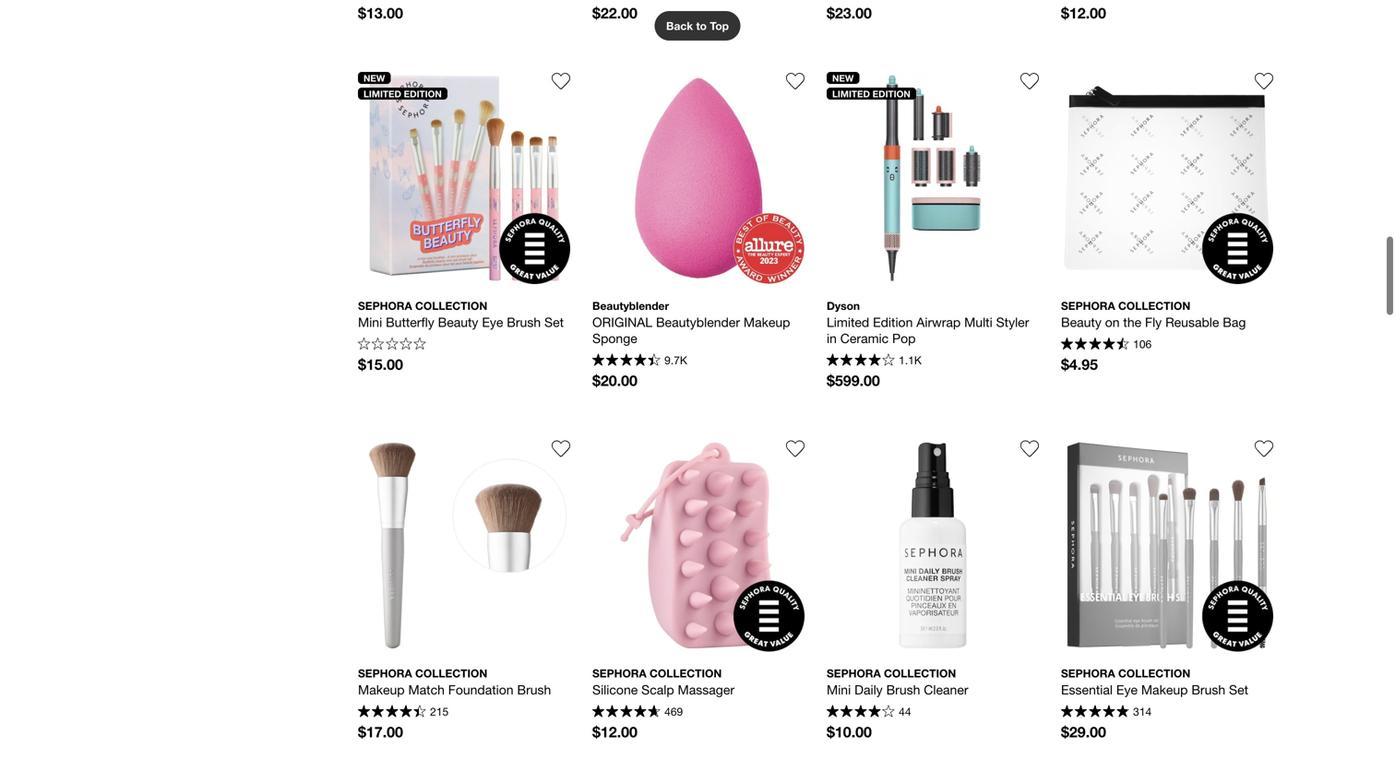 Task type: vqa. For each thing, say whether or not it's contained in the screenshot.


Task type: describe. For each thing, give the bounding box(es) containing it.
sephora for $29.00
[[1061, 667, 1115, 680]]

4 stars element for $10.00
[[827, 705, 895, 720]]

sign in to love sephora collection - beauty on the fly reusable bag image
[[1255, 72, 1273, 90]]

sephora collection - beauty on the fly reusable bag image
[[1061, 72, 1273, 284]]

set inside sephora collection essential eye makeup brush set
[[1229, 682, 1248, 697]]

essential
[[1061, 682, 1113, 697]]

edition inside dyson limited edition airwrap multi styler in ceramic pop
[[873, 314, 913, 330]]

$23.00
[[827, 4, 872, 21]]

new for $15.00
[[364, 72, 385, 83]]

daily
[[854, 682, 883, 697]]

9.7k reviews element
[[664, 354, 687, 367]]

fly
[[1145, 314, 1162, 330]]

mini for daily
[[827, 682, 851, 697]]

beauty inside sephora collection mini butterfly beauty eye brush set
[[438, 314, 478, 330]]

1.1k
[[899, 354, 922, 367]]

back to top button
[[655, 11, 740, 41]]

4.5 stars element for $20.00
[[592, 354, 660, 368]]

limited for $599.00
[[832, 88, 870, 99]]

beautyblender original beautyblender makeup sponge
[[592, 299, 794, 346]]

cleaner
[[924, 682, 968, 697]]

collection for $4.95
[[1118, 299, 1190, 312]]

$22.00 link
[[592, 0, 805, 27]]

brush inside sephora collection makeup match foundation brush
[[517, 682, 551, 697]]

sephora for $12.00
[[592, 667, 647, 680]]

44
[[899, 705, 911, 718]]

106 reviews element
[[1133, 338, 1152, 351]]

sephora collection makeup match foundation brush
[[358, 667, 551, 697]]

sephora for $10.00
[[827, 667, 881, 680]]

$599.00
[[827, 372, 880, 389]]

215
[[430, 705, 449, 718]]

$17.00
[[358, 723, 403, 741]]

5 stars element
[[1061, 705, 1129, 720]]

sephora inside sephora collection mini butterfly beauty eye brush set
[[358, 299, 412, 312]]

to
[[696, 19, 707, 32]]

sign in to love sephora collection - essential eye makeup brush set image
[[1255, 439, 1273, 458]]

foundation
[[448, 682, 514, 697]]

sephora collection mini butterfly beauty eye brush set
[[358, 299, 564, 330]]

sephora collection - mini daily brush cleaner image
[[827, 439, 1039, 652]]

4.5 stars element for $17.00
[[358, 705, 426, 720]]

44 reviews element
[[899, 705, 911, 718]]

makeup inside beautyblender original beautyblender makeup sponge
[[744, 314, 790, 330]]

airwrap
[[916, 314, 961, 330]]

bag
[[1223, 314, 1246, 330]]

sign in to love sephora collection - mini daily brush cleaner image
[[1020, 439, 1039, 458]]

$13.00 link
[[358, 0, 570, 27]]

$29.00
[[1061, 723, 1106, 741]]

collection for $17.00
[[415, 667, 487, 680]]

$15.00
[[358, 356, 403, 373]]

collection for $29.00
[[1118, 667, 1190, 680]]

new limited edition for $599.00
[[832, 72, 910, 99]]

sephora collection essential eye makeup brush set
[[1061, 667, 1248, 697]]

sign in to love sephora collection - makeup match foundation brush image
[[552, 439, 570, 458]]

314 reviews element
[[1133, 705, 1152, 718]]

sephora collection - makeup match foundation brush image
[[358, 439, 570, 652]]

beautyblender - original beautyblender makeup sponge image
[[592, 72, 805, 284]]

sign in to love sephora collection - mini butterfly beauty eye brush set image
[[552, 72, 570, 90]]

dyson limited edition airwrap multi styler in ceramic pop
[[827, 299, 1033, 346]]

makeup inside sephora collection makeup match foundation brush
[[358, 682, 405, 697]]

multi
[[964, 314, 993, 330]]

new limited edition for $15.00
[[364, 72, 442, 99]]

edition for $599.00
[[873, 88, 910, 99]]

the
[[1123, 314, 1141, 330]]

4.5 stars element for $4.95
[[1061, 338, 1129, 352]]



Task type: locate. For each thing, give the bounding box(es) containing it.
sephora collection mini daily brush cleaner
[[827, 667, 968, 697]]

$23.00 link
[[827, 0, 1039, 27]]

sephora up butterfly
[[358, 299, 412, 312]]

469
[[664, 705, 683, 718]]

4 stars element up $599.00
[[827, 354, 895, 368]]

collection up the match
[[415, 667, 487, 680]]

4 stars element
[[827, 354, 895, 368], [827, 705, 895, 720]]

0 vertical spatial beautyblender
[[592, 299, 669, 312]]

106
[[1133, 338, 1152, 351]]

sephora collection silicone scalp massager
[[592, 667, 734, 697]]

collection inside sephora collection essential eye makeup brush set
[[1118, 667, 1190, 680]]

new right sign in to love beautyblender - original beautyblender makeup sponge icon
[[832, 72, 854, 83]]

314
[[1133, 705, 1152, 718]]

beauty
[[438, 314, 478, 330], [1061, 314, 1102, 330]]

beautyblender
[[592, 299, 669, 312], [656, 314, 740, 330]]

sephora collection - essential eye makeup brush set image
[[1061, 439, 1273, 652]]

collection inside sephora collection makeup match foundation brush
[[415, 667, 487, 680]]

on
[[1105, 314, 1120, 330]]

0 vertical spatial eye
[[482, 314, 503, 330]]

2 horizontal spatial makeup
[[1141, 682, 1188, 697]]

new limited edition right sign in to love beautyblender - original beautyblender makeup sponge icon
[[832, 72, 910, 99]]

collection up the fly at the top of page
[[1118, 299, 1190, 312]]

2 new limited edition from the left
[[832, 72, 910, 99]]

0 horizontal spatial beauty
[[438, 314, 478, 330]]

1.1k reviews element
[[899, 354, 922, 367]]

mini inside sephora collection mini butterfly beauty eye brush set
[[358, 314, 382, 330]]

1 horizontal spatial beauty
[[1061, 314, 1102, 330]]

sign in to love beautyblender - original beautyblender makeup sponge image
[[786, 72, 805, 90]]

new
[[364, 72, 385, 83], [832, 72, 854, 83]]

$10.00
[[827, 723, 872, 741]]

sephora up the match
[[358, 667, 412, 680]]

sephora collection beauty on the fly reusable bag
[[1061, 299, 1246, 330]]

brush inside sephora collection mini butterfly beauty eye brush set
[[507, 314, 541, 330]]

1 new from the left
[[364, 72, 385, 83]]

beauty right butterfly
[[438, 314, 478, 330]]

1 vertical spatial mini
[[827, 682, 851, 697]]

brush
[[507, 314, 541, 330], [517, 682, 551, 697], [886, 682, 920, 697], [1191, 682, 1225, 697]]

scalp
[[641, 682, 674, 697]]

eye
[[482, 314, 503, 330], [1116, 682, 1138, 697]]

sephora inside sephora collection beauty on the fly reusable bag
[[1061, 299, 1115, 312]]

collection up 314 reviews element at the right bottom of page
[[1118, 667, 1190, 680]]

1 horizontal spatial eye
[[1116, 682, 1138, 697]]

0 horizontal spatial makeup
[[358, 682, 405, 697]]

mini inside sephora collection mini daily brush cleaner
[[827, 682, 851, 697]]

sephora inside sephora collection essential eye makeup brush set
[[1061, 667, 1115, 680]]

edition down $13.00 link
[[404, 88, 442, 99]]

1 vertical spatial eye
[[1116, 682, 1138, 697]]

new limited edition down $13.00 on the top left
[[364, 72, 442, 99]]

sephora collection - silicone scalp massager image
[[592, 439, 805, 652]]

eye right butterfly
[[482, 314, 503, 330]]

$13.00
[[358, 4, 403, 21]]

0 vertical spatial $12.00
[[1061, 4, 1106, 21]]

collection inside sephora collection mini daily brush cleaner
[[884, 667, 956, 680]]

mini left daily
[[827, 682, 851, 697]]

1 horizontal spatial new limited edition
[[832, 72, 910, 99]]

sign in to love dyson - limited edition airwrap multi styler in ceramic pop image
[[1020, 72, 1039, 90]]

sephora up silicone
[[592, 667, 647, 680]]

sephora collection - mini butterfly beauty eye brush set image
[[358, 72, 570, 284]]

1 new limited edition from the left
[[364, 72, 442, 99]]

4.5 stars element up $17.00
[[358, 705, 426, 720]]

1 horizontal spatial $12.00
[[1061, 4, 1106, 21]]

collection for $10.00
[[884, 667, 956, 680]]

set inside sephora collection mini butterfly beauty eye brush set
[[544, 314, 564, 330]]

brush inside sephora collection mini daily brush cleaner
[[886, 682, 920, 697]]

styler
[[996, 314, 1029, 330]]

in
[[827, 331, 837, 346]]

sephora up daily
[[827, 667, 881, 680]]

collection
[[415, 299, 487, 312], [1118, 299, 1190, 312], [415, 667, 487, 680], [650, 667, 722, 680], [884, 667, 956, 680], [1118, 667, 1190, 680]]

1 vertical spatial $12.00
[[592, 723, 638, 741]]

0 horizontal spatial set
[[544, 314, 564, 330]]

0 horizontal spatial mini
[[358, 314, 382, 330]]

$20.00
[[592, 372, 638, 389]]

edition for $15.00
[[404, 88, 442, 99]]

collection up butterfly
[[415, 299, 487, 312]]

4.5 stars element
[[1061, 338, 1129, 352], [592, 354, 660, 368], [358, 705, 426, 720], [592, 705, 660, 720]]

massager
[[678, 682, 734, 697]]

dyson - limited edition airwrap multi styler in ceramic pop image
[[827, 72, 1039, 284]]

limited down dyson
[[827, 314, 869, 330]]

2 4 stars element from the top
[[827, 705, 895, 720]]

collection up massager
[[650, 667, 722, 680]]

sephora
[[358, 299, 412, 312], [1061, 299, 1115, 312], [358, 667, 412, 680], [592, 667, 647, 680], [827, 667, 881, 680], [1061, 667, 1115, 680]]

215 reviews element
[[430, 705, 449, 718]]

top
[[710, 19, 729, 32]]

1 4 stars element from the top
[[827, 354, 895, 368]]

collection for $12.00
[[650, 667, 722, 680]]

1 horizontal spatial makeup
[[744, 314, 790, 330]]

4.5 stars element up $4.95
[[1061, 338, 1129, 352]]

sephora up on
[[1061, 299, 1115, 312]]

limited for $15.00
[[364, 88, 401, 99]]

butterfly
[[386, 314, 434, 330]]

$12.00
[[1061, 4, 1106, 21], [592, 723, 638, 741]]

sephora inside sephora collection silicone scalp massager
[[592, 667, 647, 680]]

4 stars element up $10.00
[[827, 705, 895, 720]]

2 beauty from the left
[[1061, 314, 1102, 330]]

limited
[[364, 88, 401, 99], [832, 88, 870, 99], [827, 314, 869, 330]]

set
[[544, 314, 564, 330], [1229, 682, 1248, 697]]

mini left butterfly
[[358, 314, 382, 330]]

4.5 stars element up $20.00
[[592, 354, 660, 368]]

0 vertical spatial 4 stars element
[[827, 354, 895, 368]]

$12.00 inside $12.00 link
[[1061, 4, 1106, 21]]

makeup inside sephora collection essential eye makeup brush set
[[1141, 682, 1188, 697]]

1 horizontal spatial new
[[832, 72, 854, 83]]

edition up "pop"
[[873, 314, 913, 330]]

eye up 314
[[1116, 682, 1138, 697]]

collection inside sephora collection silicone scalp massager
[[650, 667, 722, 680]]

collection up cleaner
[[884, 667, 956, 680]]

1 beauty from the left
[[438, 314, 478, 330]]

back to top
[[666, 19, 729, 32]]

sign in to love sephora collection - silicone scalp massager image
[[786, 439, 805, 458]]

makeup
[[744, 314, 790, 330], [358, 682, 405, 697], [1141, 682, 1188, 697]]

1 horizontal spatial mini
[[827, 682, 851, 697]]

4.5 stars element down silicone
[[592, 705, 660, 720]]

eye inside sephora collection essential eye makeup brush set
[[1116, 682, 1138, 697]]

0 vertical spatial mini
[[358, 314, 382, 330]]

beautyblender up original
[[592, 299, 669, 312]]

dyson
[[827, 299, 860, 312]]

sephora inside sephora collection mini daily brush cleaner
[[827, 667, 881, 680]]

1 horizontal spatial set
[[1229, 682, 1248, 697]]

2 new from the left
[[832, 72, 854, 83]]

new for $599.00
[[832, 72, 854, 83]]

back
[[666, 19, 693, 32]]

0 horizontal spatial new
[[364, 72, 385, 83]]

1 vertical spatial beautyblender
[[656, 314, 740, 330]]

eye inside sephora collection mini butterfly beauty eye brush set
[[482, 314, 503, 330]]

sephora inside sephora collection makeup match foundation brush
[[358, 667, 412, 680]]

collection inside sephora collection mini butterfly beauty eye brush set
[[415, 299, 487, 312]]

$12.00 link
[[1061, 0, 1273, 27]]

0 horizontal spatial new limited edition
[[364, 72, 442, 99]]

sephora for $17.00
[[358, 667, 412, 680]]

edition down '$23.00' link at right
[[873, 88, 910, 99]]

ceramic
[[840, 331, 889, 346]]

original
[[592, 314, 652, 330]]

4.5 stars element for $12.00
[[592, 705, 660, 720]]

0 horizontal spatial eye
[[482, 314, 503, 330]]

beautyblender up 9.7k
[[656, 314, 740, 330]]

limited inside dyson limited edition airwrap multi styler in ceramic pop
[[827, 314, 869, 330]]

match
[[408, 682, 445, 697]]

1 vertical spatial 4 stars element
[[827, 705, 895, 720]]

9.7k
[[664, 354, 687, 367]]

collection inside sephora collection beauty on the fly reusable bag
[[1118, 299, 1190, 312]]

469 reviews element
[[664, 705, 683, 718]]

0 horizontal spatial $12.00
[[592, 723, 638, 741]]

beauty inside sephora collection beauty on the fly reusable bag
[[1061, 314, 1102, 330]]

edition
[[404, 88, 442, 99], [873, 88, 910, 99], [873, 314, 913, 330]]

brush inside sephora collection essential eye makeup brush set
[[1191, 682, 1225, 697]]

silicone
[[592, 682, 638, 697]]

4 stars element for $599.00
[[827, 354, 895, 368]]

1 vertical spatial set
[[1229, 682, 1248, 697]]

limited right sign in to love beautyblender - original beautyblender makeup sponge icon
[[832, 88, 870, 99]]

sephora for $4.95
[[1061, 299, 1115, 312]]

new limited edition
[[364, 72, 442, 99], [832, 72, 910, 99]]

limited down $13.00 on the top left
[[364, 88, 401, 99]]

pop
[[892, 331, 916, 346]]

$4.95
[[1061, 356, 1098, 373]]

beauty left on
[[1061, 314, 1102, 330]]

mini
[[358, 314, 382, 330], [827, 682, 851, 697]]

reusable
[[1165, 314, 1219, 330]]

sponge
[[592, 331, 637, 346]]

$22.00
[[592, 4, 638, 21]]

mini for butterfly
[[358, 314, 382, 330]]

0 vertical spatial set
[[544, 314, 564, 330]]

sephora up essential in the right of the page
[[1061, 667, 1115, 680]]

new down $13.00 on the top left
[[364, 72, 385, 83]]



